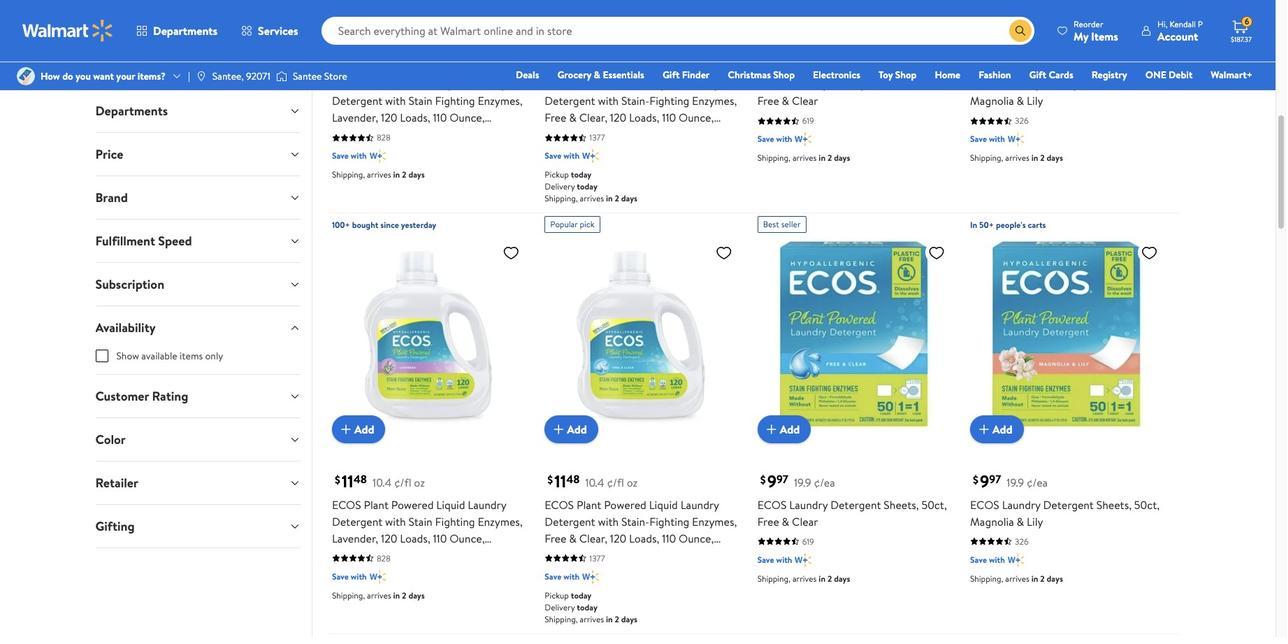 Task type: vqa. For each thing, say whether or not it's contained in the screenshot.
'the' to the left
no



Task type: locate. For each thing, give the bounding box(es) containing it.
in
[[971, 219, 978, 231]]

departments up |
[[153, 23, 218, 38]]

days
[[834, 152, 851, 164], [1047, 152, 1063, 164], [409, 169, 425, 181], [621, 193, 638, 205], [834, 573, 851, 584], [1047, 573, 1063, 584], [409, 589, 425, 601], [621, 613, 638, 625]]

326
[[1015, 115, 1029, 127], [1015, 536, 1029, 547]]

1 vertical spatial clear
[[792, 514, 818, 529]]

1 sensitive from the top
[[638, 127, 679, 142]]

retailer tab
[[84, 462, 312, 504]]

walmart image
[[22, 20, 113, 42]]

gifting
[[95, 517, 135, 535]]

1 $ 11 48 10.4 ¢/fl oz ecos plant powered liquid laundry detergent with stain-fighting enzymes, free & clear, 120 loads, 110 ounce, hypoallergenic for sensitive skin from the top
[[545, 49, 737, 142]]

1 619 from the top
[[803, 115, 814, 127]]

0 horizontal spatial  image
[[17, 67, 35, 85]]

sponsored left ad disclaimer and feedback image
[[971, 34, 1009, 45]]

1 vertical spatial 619
[[803, 536, 814, 547]]

50+
[[980, 219, 994, 231]]

0 vertical spatial lavender,
[[332, 110, 378, 126]]

1 vertical spatial sensitive
[[425, 547, 468, 563]]

stain-
[[622, 93, 650, 109], [622, 514, 650, 529]]

santee store
[[293, 69, 347, 83]]

add to cart image
[[551, 0, 567, 17], [763, 0, 780, 17], [763, 421, 780, 438]]

1 pickup today delivery today shipping, arrives in 2 days from the top
[[545, 169, 638, 205]]

&
[[594, 68, 601, 82], [782, 93, 790, 109], [1017, 93, 1025, 109], [569, 110, 577, 126], [782, 514, 790, 529], [1017, 514, 1025, 529], [569, 531, 577, 546]]

2 clear from the top
[[792, 514, 818, 529]]

1 vertical spatial magnolia
[[971, 514, 1014, 529]]

departments tab
[[84, 90, 312, 132]]

gift for gift finder
[[663, 68, 680, 82]]

how
[[41, 69, 60, 83]]

9
[[768, 49, 777, 72], [980, 49, 990, 72], [768, 469, 777, 493], [980, 469, 990, 493]]

1 1377 from the top
[[590, 132, 605, 144]]

walmart plus image for 11
[[583, 149, 599, 163]]

lily
[[1027, 93, 1044, 109], [1027, 514, 1044, 529]]

shop right christmas
[[774, 68, 795, 82]]

2
[[828, 152, 832, 164], [1041, 152, 1045, 164], [402, 169, 407, 181], [615, 193, 619, 205], [828, 573, 832, 584], [1041, 573, 1045, 584], [402, 589, 407, 601], [615, 613, 619, 625]]

0 vertical spatial stain-
[[622, 93, 650, 109]]

0 vertical spatial $ 9 97 19.9 ¢/ea ecos laundry detergent sheets, 50ct, free & clear
[[758, 49, 947, 109]]

1 vertical spatial departments
[[95, 102, 168, 120]]

 image for santee, 92071
[[196, 71, 207, 82]]

1 sponsored from the left
[[332, 34, 371, 45]]

walmart plus image for 9
[[795, 132, 812, 146]]

2 $ 9 97 19.9 ¢/ea ecos laundry detergent sheets, 50ct, magnolia & lily from the top
[[971, 469, 1160, 529]]

1377
[[590, 132, 605, 144], [590, 552, 605, 564]]

1 vertical spatial stain
[[409, 514, 433, 529]]

customer rating
[[95, 387, 188, 405]]

1 vertical spatial ecos laundry detergent sheets, 50ct, magnolia & lily image
[[971, 239, 1164, 432]]

11
[[342, 49, 354, 72], [555, 49, 566, 72], [342, 469, 354, 493], [555, 469, 566, 493]]

9 for ecos laundry detergent sheets, 50ct, free & clear image walmart plus image
[[768, 469, 777, 493]]

gift cards
[[1030, 68, 1074, 82]]

1 vertical spatial $ 11 48 10.4 ¢/fl oz ecos plant powered liquid laundry detergent with stain-fighting enzymes, free & clear, 120 loads, 110 ounce, hypoallergenic for sensitive skin
[[545, 469, 737, 563]]

add
[[354, 1, 374, 16], [567, 1, 587, 16], [780, 1, 800, 16], [993, 1, 1013, 16], [354, 421, 374, 437], [567, 421, 587, 437], [780, 421, 800, 437], [993, 421, 1013, 437]]

shipping, arrives in 2 days
[[758, 152, 851, 164], [971, 152, 1063, 164], [332, 169, 425, 181], [758, 573, 851, 584], [971, 573, 1063, 584], [332, 589, 425, 601]]

shop for toy shop
[[896, 68, 917, 82]]

2 619 from the top
[[803, 536, 814, 547]]

sensitive
[[425, 127, 468, 142], [425, 547, 468, 563]]

add to favorites list, ecos laundry detergent sheets, 50ct, free & clear image
[[929, 244, 945, 262]]

lavender,
[[332, 110, 378, 126], [332, 531, 378, 546]]

powered for ecos plant powered liquid laundry detergent with stain-fighting enzymes, free & clear, 120 loads, 110 ounce, hypoallergenic for sensitive skin image's walmart plus image
[[604, 497, 647, 512]]

walmart plus image
[[1008, 132, 1025, 146], [370, 149, 386, 163], [795, 553, 812, 567], [1008, 553, 1025, 567], [370, 570, 386, 584], [583, 570, 599, 584]]

1 vertical spatial skin
[[470, 547, 490, 563]]

walmart plus image for ecos laundry detergent sheets, 50ct, free & clear image
[[795, 553, 812, 567]]

1 ecos laundry detergent sheets, 50ct, magnolia & lily image from the top
[[971, 0, 1164, 12]]

1 stain- from the top
[[622, 93, 650, 109]]

0 vertical spatial departments
[[153, 23, 218, 38]]

home
[[935, 68, 961, 82]]

0 vertical spatial stain
[[409, 93, 433, 109]]

debit
[[1169, 68, 1193, 82]]

1 vertical spatial clear,
[[579, 531, 608, 546]]

customer rating tab
[[84, 375, 312, 417]]

50ct,
[[922, 77, 947, 92], [1135, 77, 1160, 92], [922, 497, 947, 512], [1135, 497, 1160, 512]]

2 shop from the left
[[896, 68, 917, 82]]

1 clear from the top
[[792, 93, 818, 109]]

0 vertical spatial $ 9 97 19.9 ¢/ea ecos laundry detergent sheets, 50ct, magnolia & lily
[[971, 49, 1160, 109]]

9 for walmart plus image associated with 1st "ecos laundry detergent sheets, 50ct, magnolia & lily" "image" from the bottom
[[980, 469, 990, 493]]

powered
[[391, 77, 434, 92], [604, 77, 647, 92], [391, 497, 434, 512], [604, 497, 647, 512]]

1 shop from the left
[[774, 68, 795, 82]]

4 sponsored from the left
[[971, 34, 1009, 45]]

sponsored up christmas shop
[[758, 34, 796, 45]]

seller
[[782, 219, 801, 230]]

1 vertical spatial skin
[[682, 547, 700, 563]]

0 vertical spatial 828
[[377, 132, 391, 144]]

save with for walmart plus icon for 9
[[758, 133, 793, 145]]

0 vertical spatial ecos plant powered liquid laundry detergent with stain fighting enzymes, lavender, 120 loads, 110 ounce, hypoallergenic for sensitive skin image
[[332, 0, 525, 12]]

0 vertical spatial 326
[[1015, 115, 1029, 127]]

cards
[[1049, 68, 1074, 82]]

1 lavender, from the top
[[332, 110, 378, 126]]

1 vertical spatial 828
[[377, 552, 391, 564]]

walmart plus image for ecos plant powered liquid laundry detergent with stain-fighting enzymes, free & clear, 120 loads, 110 ounce, hypoallergenic for sensitive skin image
[[583, 570, 599, 584]]

 image left the how
[[17, 67, 35, 85]]

1 vertical spatial lavender,
[[332, 531, 378, 546]]

registry
[[1092, 68, 1128, 82]]

clear
[[792, 93, 818, 109], [792, 514, 818, 529]]

 image
[[17, 67, 35, 85], [276, 69, 287, 83], [196, 71, 207, 82]]

120
[[381, 110, 398, 126], [610, 110, 627, 126], [381, 531, 398, 546], [610, 531, 627, 546]]

save with for walmart plus image for second ecos plant powered liquid laundry detergent with stain fighting enzymes, lavender, 120 loads, 110 ounce, hypoallergenic for sensitive skin image from the top
[[332, 571, 367, 582]]

availability tab
[[84, 306, 312, 349]]

$ 9 97 19.9 ¢/ea ecos laundry detergent sheets, 50ct, magnolia & lily
[[971, 49, 1160, 109], [971, 469, 1160, 529]]

plant
[[364, 77, 389, 92], [577, 77, 602, 92], [364, 497, 389, 512], [577, 497, 602, 512]]

0 horizontal spatial walmart plus image
[[583, 149, 599, 163]]

1 vertical spatial pickup
[[545, 589, 569, 601]]

departments down your
[[95, 102, 168, 120]]

stain
[[409, 93, 433, 109], [409, 514, 433, 529]]

1 stain from the top
[[409, 93, 433, 109]]

2 $ 11 48 10.4 ¢/fl oz ecos plant powered liquid laundry detergent with stain fighting enzymes, lavender, 120 loads, 110 ounce, hypoallergenic for sensitive skin from the top
[[332, 469, 523, 563]]

fighting for walmart plus icon related to 11
[[650, 93, 690, 109]]

1 vertical spatial lily
[[1027, 514, 1044, 529]]

2 $ 11 48 10.4 ¢/fl oz ecos plant powered liquid laundry detergent with stain-fighting enzymes, free & clear, 120 loads, 110 ounce, hypoallergenic for sensitive skin from the top
[[545, 469, 737, 563]]

departments button
[[84, 90, 312, 132]]

1 horizontal spatial  image
[[196, 71, 207, 82]]

0 vertical spatial clear,
[[579, 110, 608, 126]]

2 $ 9 97 19.9 ¢/ea ecos laundry detergent sheets, 50ct, free & clear from the top
[[758, 469, 947, 529]]

1 vertical spatial walmart plus image
[[583, 149, 599, 163]]

save with
[[758, 133, 793, 145], [971, 133, 1005, 145], [332, 150, 367, 162], [545, 150, 580, 162], [758, 554, 793, 566], [971, 554, 1005, 566], [332, 571, 367, 582], [545, 571, 580, 582]]

2 lily from the top
[[1027, 514, 1044, 529]]

ad disclaimer and feedback image
[[373, 34, 384, 45], [586, 34, 597, 45], [799, 34, 810, 45]]

0 vertical spatial skin
[[470, 127, 490, 142]]

price
[[95, 145, 123, 163]]

available
[[141, 349, 177, 363]]

 image for santee store
[[276, 69, 287, 83]]

0 vertical spatial $ 11 48 10.4 ¢/fl oz ecos plant powered liquid laundry detergent with stain-fighting enzymes, free & clear, 120 loads, 110 ounce, hypoallergenic for sensitive skin
[[545, 49, 737, 142]]

0 vertical spatial sensitive
[[638, 127, 679, 142]]

in
[[819, 152, 826, 164], [1032, 152, 1039, 164], [393, 169, 400, 181], [606, 193, 613, 205], [819, 573, 826, 584], [1032, 573, 1039, 584], [393, 589, 400, 601], [606, 613, 613, 625]]

departments inside dropdown button
[[95, 102, 168, 120]]

ad disclaimer and feedback image for $ 9 97 19.9 ¢/ea ecos laundry detergent sheets, 50ct, free & clear
[[799, 34, 810, 45]]

loads,
[[400, 110, 430, 126], [629, 110, 660, 126], [400, 531, 430, 546], [629, 531, 660, 546]]

110
[[433, 110, 447, 126], [662, 110, 676, 126], [433, 531, 447, 546], [662, 531, 676, 546]]

 image right 92071
[[276, 69, 287, 83]]

price tab
[[84, 133, 312, 176]]

walmart plus image for second ecos plant powered liquid laundry detergent with stain fighting enzymes, lavender, 120 loads, 110 ounce, hypoallergenic for sensitive skin image from the top
[[370, 570, 386, 584]]

$ 11 48 10.4 ¢/fl oz ecos plant powered liquid laundry detergent with stain-fighting enzymes, free & clear, 120 loads, 110 ounce, hypoallergenic for sensitive skin
[[545, 49, 737, 142], [545, 469, 737, 563]]

save with for ecos laundry detergent sheets, 50ct, free & clear image walmart plus image
[[758, 554, 793, 566]]

2 1377 from the top
[[590, 552, 605, 564]]

shop
[[774, 68, 795, 82], [896, 68, 917, 82]]

sponsored up grocery
[[545, 34, 583, 45]]

fulfillment speed tab
[[84, 220, 312, 262]]

0 vertical spatial pickup today delivery today shipping, arrives in 2 days
[[545, 169, 638, 205]]

0 vertical spatial clear
[[792, 93, 818, 109]]

ad disclaimer and feedback image for $ 11 48 10.4 ¢/fl oz ecos plant powered liquid laundry detergent with stain-fighting enzymes, free & clear, 120 loads, 110 ounce, hypoallergenic for sensitive skin
[[586, 34, 597, 45]]

add to cart image for $ 11 48 10.4 ¢/fl oz ecos plant powered liquid laundry detergent with stain-fighting enzymes, free & clear, 120 loads, 110 ounce, hypoallergenic for sensitive skin
[[551, 421, 567, 438]]

2 lavender, from the top
[[332, 531, 378, 546]]

2 828 from the top
[[377, 552, 391, 564]]

0 vertical spatial magnolia
[[971, 93, 1014, 109]]

0 horizontal spatial shop
[[774, 68, 795, 82]]

19.9
[[794, 54, 812, 70], [1007, 54, 1024, 70], [794, 475, 812, 490], [1007, 475, 1024, 490]]

0 vertical spatial pickup
[[545, 169, 569, 181]]

1 horizontal spatial ad disclaimer and feedback image
[[586, 34, 597, 45]]

2 stain- from the top
[[622, 514, 650, 529]]

0 vertical spatial walmart plus image
[[795, 132, 812, 146]]

add to cart image
[[338, 0, 354, 17], [976, 0, 993, 17], [338, 421, 354, 438], [551, 421, 567, 438], [976, 421, 993, 438]]

save with for ecos plant powered liquid laundry detergent with stain-fighting enzymes, free & clear, 120 loads, 110 ounce, hypoallergenic for sensitive skin image's walmart plus image
[[545, 571, 580, 582]]

with
[[385, 93, 406, 109], [598, 93, 619, 109], [777, 133, 793, 145], [989, 133, 1005, 145], [351, 150, 367, 162], [564, 150, 580, 162], [385, 514, 406, 529], [598, 514, 619, 529], [777, 554, 793, 566], [989, 554, 1005, 566], [351, 571, 367, 582], [564, 571, 580, 582]]

home link
[[929, 67, 967, 83]]

ecos laundry detergent sheets, 50ct, magnolia & lily image
[[971, 0, 1164, 12], [971, 239, 1164, 432]]

color
[[95, 431, 126, 448]]

3 ad disclaimer and feedback image from the left
[[799, 34, 810, 45]]

pickup today delivery today shipping, arrives in 2 days
[[545, 169, 638, 205], [545, 589, 638, 625]]

0 vertical spatial ecos laundry detergent sheets, 50ct, magnolia & lily image
[[971, 0, 1164, 12]]

0 vertical spatial 619
[[803, 115, 814, 127]]

Search search field
[[321, 17, 1035, 45]]

¢/ea for walmart plus icon for 9
[[814, 54, 835, 70]]

shop right toy
[[896, 68, 917, 82]]

departments button
[[124, 14, 229, 48]]

1 horizontal spatial gift
[[1030, 68, 1047, 82]]

clear for walmart plus icon for 9
[[792, 93, 818, 109]]

 image right |
[[196, 71, 207, 82]]

fighting for ecos plant powered liquid laundry detergent with stain-fighting enzymes, free & clear, 120 loads, 110 ounce, hypoallergenic for sensitive skin image's walmart plus image
[[650, 514, 690, 529]]

1 vertical spatial $ 9 97 19.9 ¢/ea ecos laundry detergent sheets, 50ct, free & clear
[[758, 469, 947, 529]]

walmart plus image
[[795, 132, 812, 146], [583, 149, 599, 163]]

clear for ecos laundry detergent sheets, 50ct, free & clear image walmart plus image
[[792, 514, 818, 529]]

fighting
[[435, 93, 475, 109], [650, 93, 690, 109], [435, 514, 475, 529], [650, 514, 690, 529]]

laundry
[[468, 77, 507, 92], [681, 77, 719, 92], [790, 77, 828, 92], [1003, 77, 1041, 92], [468, 497, 507, 512], [681, 497, 719, 512], [790, 497, 828, 512], [1003, 497, 1041, 512]]

carts
[[1028, 219, 1046, 231]]

1 gift from the left
[[663, 68, 680, 82]]

retailer button
[[84, 462, 312, 504]]

1 vertical spatial pickup today delivery today shipping, arrives in 2 days
[[545, 589, 638, 625]]

since
[[381, 219, 399, 231]]

2 horizontal spatial ad disclaimer and feedback image
[[799, 34, 810, 45]]

bought
[[352, 219, 379, 231]]

2 ad disclaimer and feedback image from the left
[[586, 34, 597, 45]]

2 pickup today delivery today shipping, arrives in 2 days from the top
[[545, 589, 638, 625]]

1 horizontal spatial shop
[[896, 68, 917, 82]]

do
[[62, 69, 73, 83]]

0 vertical spatial 1377
[[590, 132, 605, 144]]

magnolia
[[971, 93, 1014, 109], [971, 514, 1014, 529]]

reorder my items
[[1074, 18, 1119, 44]]

2 horizontal spatial  image
[[276, 69, 287, 83]]

2 clear, from the top
[[579, 531, 608, 546]]

ecos laundry detergent sheets, 50ct, free & clear image
[[758, 239, 951, 432]]

Walmart Site-Wide search field
[[321, 17, 1035, 45]]

grocery
[[558, 68, 592, 82]]

yesterday
[[401, 219, 437, 231]]

0 vertical spatial $ 11 48 10.4 ¢/fl oz ecos plant powered liquid laundry detergent with stain fighting enzymes, lavender, 120 loads, 110 ounce, hypoallergenic for sensitive skin
[[332, 49, 523, 142]]

0 vertical spatial sensitive
[[425, 127, 468, 142]]

liquid
[[437, 77, 465, 92], [649, 77, 678, 92], [437, 497, 465, 512], [649, 497, 678, 512]]

walmart+
[[1211, 68, 1253, 82]]

ecos plant powered liquid laundry detergent with stain fighting enzymes, lavender, 120 loads, 110 ounce, hypoallergenic for sensitive skin image
[[332, 0, 525, 12], [332, 239, 525, 432]]

delivery
[[545, 181, 575, 193], [545, 601, 575, 613]]

2 sponsored from the left
[[545, 34, 583, 45]]

1 vertical spatial sensitive
[[638, 547, 679, 563]]

1 vertical spatial $ 9 97 19.9 ¢/ea ecos laundry detergent sheets, 50ct, magnolia & lily
[[971, 469, 1160, 529]]

gift left the finder
[[663, 68, 680, 82]]

gift
[[663, 68, 680, 82], [1030, 68, 1047, 82]]

2 gift from the left
[[1030, 68, 1047, 82]]

christmas
[[728, 68, 771, 82]]

1 vertical spatial 1377
[[590, 552, 605, 564]]

0 horizontal spatial ad disclaimer and feedback image
[[373, 34, 384, 45]]

customer
[[95, 387, 149, 405]]

1 vertical spatial ecos plant powered liquid laundry detergent with stain fighting enzymes, lavender, 120 loads, 110 ounce, hypoallergenic for sensitive skin image
[[332, 239, 525, 432]]

powered for walmart plus image for second ecos plant powered liquid laundry detergent with stain fighting enzymes, lavender, 120 loads, 110 ounce, hypoallergenic for sensitive skin image from the top
[[391, 497, 434, 512]]

48
[[354, 51, 367, 66], [566, 51, 580, 66], [354, 472, 367, 487], [566, 472, 580, 487]]

1 828 from the top
[[377, 132, 391, 144]]

0 vertical spatial skin
[[682, 127, 700, 142]]

0 vertical spatial delivery
[[545, 181, 575, 193]]

for
[[408, 127, 422, 142], [620, 127, 635, 142], [408, 547, 422, 563], [620, 547, 635, 563]]

1 vertical spatial stain-
[[622, 514, 650, 529]]

1 vertical spatial delivery
[[545, 601, 575, 613]]

0 horizontal spatial gift
[[663, 68, 680, 82]]

1 vertical spatial $ 11 48 10.4 ¢/fl oz ecos plant powered liquid laundry detergent with stain fighting enzymes, lavender, 120 loads, 110 ounce, hypoallergenic for sensitive skin
[[332, 469, 523, 563]]

brand tab
[[84, 176, 312, 219]]

clear,
[[579, 110, 608, 126], [579, 531, 608, 546]]

2 skin from the top
[[470, 547, 490, 563]]

sponsored up store
[[332, 34, 371, 45]]

sponsored
[[332, 34, 371, 45], [545, 34, 583, 45], [758, 34, 796, 45], [971, 34, 1009, 45]]

1 horizontal spatial walmart plus image
[[795, 132, 812, 146]]

¢/ea for ecos laundry detergent sheets, 50ct, free & clear image walmart plus image
[[814, 475, 835, 490]]

gift left the cards
[[1030, 68, 1047, 82]]

add to cart image for $ 11 48 10.4 ¢/fl oz ecos plant powered liquid laundry detergent with stain fighting enzymes, lavender, 120 loads, 110 ounce, hypoallergenic for sensitive skin
[[338, 421, 354, 438]]

1 pickup from the top
[[545, 169, 569, 181]]

1 ad disclaimer and feedback image from the left
[[373, 34, 384, 45]]

add to favorites list, ecos plant powered liquid laundry detergent with stain fighting enzymes, lavender, 120 loads, 110 ounce, hypoallergenic for sensitive skin image
[[503, 244, 520, 262]]

0 vertical spatial lily
[[1027, 93, 1044, 109]]

1 $ 11 48 10.4 ¢/fl oz ecos plant powered liquid laundry detergent with stain fighting enzymes, lavender, 120 loads, 110 ounce, hypoallergenic for sensitive skin from the top
[[332, 49, 523, 142]]

sheets,
[[884, 77, 919, 92], [1097, 77, 1132, 92], [884, 497, 919, 512], [1097, 497, 1132, 512]]

1 vertical spatial 326
[[1015, 536, 1029, 547]]

$
[[335, 52, 340, 67], [548, 52, 553, 67], [761, 52, 766, 67], [973, 52, 979, 67], [335, 472, 340, 487], [548, 472, 553, 487], [761, 472, 766, 487], [973, 472, 979, 487]]

¢/ea
[[814, 54, 835, 70], [1027, 54, 1048, 70], [814, 475, 835, 490], [1027, 475, 1048, 490]]



Task type: describe. For each thing, give the bounding box(es) containing it.
2 pickup from the top
[[545, 589, 569, 601]]

customer rating button
[[84, 375, 312, 417]]

sponsored for $ 9 97 19.9 ¢/ea ecos laundry detergent sheets, 50ct, magnolia & lily
[[971, 34, 1009, 45]]

100+ bought since yesterday
[[332, 219, 437, 231]]

1 magnolia from the top
[[971, 93, 1014, 109]]

toy
[[879, 68, 893, 82]]

Show available items only checkbox
[[95, 350, 108, 362]]

1 $ 9 97 19.9 ¢/ea ecos laundry detergent sheets, 50ct, magnolia & lily from the top
[[971, 49, 1160, 109]]

 image for how do you want your items?
[[17, 67, 35, 85]]

christmas shop link
[[722, 67, 801, 83]]

search icon image
[[1015, 25, 1027, 36]]

best
[[763, 219, 780, 230]]

2 magnolia from the top
[[971, 514, 1014, 529]]

2 skin from the top
[[682, 547, 700, 563]]

electronics
[[813, 68, 861, 82]]

hi,
[[1158, 18, 1168, 30]]

reorder
[[1074, 18, 1104, 30]]

gifting tab
[[84, 505, 312, 548]]

retailer
[[95, 474, 138, 492]]

rating
[[152, 387, 188, 405]]

2 sensitive from the top
[[638, 547, 679, 563]]

show available items only
[[116, 349, 223, 363]]

1 delivery from the top
[[545, 181, 575, 193]]

fulfillment speed
[[95, 232, 192, 250]]

1 skin from the top
[[470, 127, 490, 142]]

sponsored for $ 11 48 10.4 ¢/fl oz ecos plant powered liquid laundry detergent with stain-fighting enzymes, free & clear, 120 loads, 110 ounce, hypoallergenic for sensitive skin
[[545, 34, 583, 45]]

add to cart image for $ 9 97 19.9 ¢/ea ecos laundry detergent sheets, 50ct, magnolia & lily
[[976, 421, 993, 438]]

kendall
[[1170, 18, 1196, 30]]

3 sponsored from the left
[[758, 34, 796, 45]]

deals
[[516, 68, 539, 82]]

finder
[[682, 68, 710, 82]]

store
[[324, 69, 347, 83]]

gifting button
[[84, 505, 312, 548]]

add to favorites list, ecos plant powered liquid laundry detergent with stain-fighting enzymes, free & clear, 120 loads, 110 ounce, hypoallergenic for sensitive skin image
[[716, 244, 733, 262]]

2 sensitive from the top
[[425, 547, 468, 563]]

santee, 92071
[[212, 69, 271, 83]]

departments inside popup button
[[153, 23, 218, 38]]

subscription button
[[84, 263, 312, 306]]

items
[[1092, 28, 1119, 44]]

100+
[[332, 219, 350, 231]]

price button
[[84, 133, 312, 176]]

2 326 from the top
[[1015, 536, 1029, 547]]

toy shop link
[[873, 67, 923, 83]]

popular
[[551, 219, 578, 230]]

items?
[[138, 69, 166, 83]]

availability
[[95, 319, 156, 336]]

add to cart image for 11
[[551, 0, 567, 17]]

shop for christmas shop
[[774, 68, 795, 82]]

1 326 from the top
[[1015, 115, 1029, 127]]

2 ecos plant powered liquid laundry detergent with stain fighting enzymes, lavender, 120 loads, 110 ounce, hypoallergenic for sensitive skin image from the top
[[332, 239, 525, 432]]

your
[[116, 69, 135, 83]]

gift finder link
[[657, 67, 716, 83]]

fashion
[[979, 68, 1012, 82]]

pick
[[580, 219, 595, 230]]

fulfillment speed button
[[84, 220, 312, 262]]

ecos plant powered liquid laundry detergent with stain-fighting enzymes, free & clear, 120 loads, 110 ounce, hypoallergenic for sensitive skin image
[[545, 239, 738, 432]]

save with for walmart plus icon related to 11
[[545, 150, 580, 162]]

add to cart image for 9
[[763, 0, 780, 17]]

2 ecos laundry detergent sheets, 50ct, magnolia & lily image from the top
[[971, 239, 1164, 432]]

2 delivery from the top
[[545, 601, 575, 613]]

best seller
[[763, 219, 801, 230]]

electronics link
[[807, 67, 867, 83]]

you
[[76, 69, 91, 83]]

one debit
[[1146, 68, 1193, 82]]

grocery & essentials
[[558, 68, 645, 82]]

in 50+ people's carts
[[971, 219, 1046, 231]]

powered for walmart plus icon related to 11
[[604, 77, 647, 92]]

1 lily from the top
[[1027, 93, 1044, 109]]

speed
[[158, 232, 192, 250]]

subscription tab
[[84, 263, 312, 306]]

registry link
[[1086, 67, 1134, 83]]

2 stain from the top
[[409, 514, 433, 529]]

|
[[188, 69, 190, 83]]

hi, kendall p account
[[1158, 18, 1203, 44]]

services
[[258, 23, 298, 38]]

brand
[[95, 189, 128, 206]]

availability button
[[84, 306, 312, 349]]

1 clear, from the top
[[579, 110, 608, 126]]

add to favorites list, ecos laundry detergent sheets, 50ct, magnolia & lily image
[[1142, 244, 1158, 262]]

my
[[1074, 28, 1089, 44]]

popular pick
[[551, 219, 595, 230]]

christmas shop
[[728, 68, 795, 82]]

only
[[205, 349, 223, 363]]

santee
[[293, 69, 322, 83]]

fighting for walmart plus image for second ecos plant powered liquid laundry detergent with stain fighting enzymes, lavender, 120 loads, 110 ounce, hypoallergenic for sensitive skin image from the top
[[435, 514, 475, 529]]

color tab
[[84, 418, 312, 461]]

$ 11 48 10.4 ¢/fl oz ecos plant powered liquid laundry detergent with stain-fighting enzymes, free & clear, 120 loads, 110 ounce, hypoallergenic for sensitive skin for ecos plant powered liquid laundry detergent with stain-fighting enzymes, free & clear, 120 loads, 110 ounce, hypoallergenic for sensitive skin image's walmart plus image
[[545, 469, 737, 563]]

92071
[[246, 69, 271, 83]]

1 $ 9 97 19.9 ¢/ea ecos laundry detergent sheets, 50ct, free & clear from the top
[[758, 49, 947, 109]]

want
[[93, 69, 114, 83]]

p
[[1198, 18, 1203, 30]]

account
[[1158, 28, 1199, 44]]

grocery & essentials link
[[551, 67, 651, 83]]

1 skin from the top
[[682, 127, 700, 142]]

6
[[1245, 16, 1250, 27]]

gift finder
[[663, 68, 710, 82]]

9 for walmart plus icon for 9
[[768, 49, 777, 72]]

1 ecos plant powered liquid laundry detergent with stain fighting enzymes, lavender, 120 loads, 110 ounce, hypoallergenic for sensitive skin image from the top
[[332, 0, 525, 12]]

ad disclaimer and feedback image for $ 11 48 10.4 ¢/fl oz ecos plant powered liquid laundry detergent with stain fighting enzymes, lavender, 120 loads, 110 ounce, hypoallergenic for sensitive skin
[[373, 34, 384, 45]]

santee,
[[212, 69, 244, 83]]

toy shop
[[879, 68, 917, 82]]

walmart plus image for 1st "ecos laundry detergent sheets, 50ct, magnolia & lily" "image" from the bottom
[[1008, 553, 1025, 567]]

sponsored for $ 11 48 10.4 ¢/fl oz ecos plant powered liquid laundry detergent with stain fighting enzymes, lavender, 120 loads, 110 ounce, hypoallergenic for sensitive skin
[[332, 34, 371, 45]]

people's
[[996, 219, 1026, 231]]

¢/ea for walmart plus image associated with 1st "ecos laundry detergent sheets, 50ct, magnolia & lily" "image" from the bottom
[[1027, 475, 1048, 490]]

6 $187.37
[[1231, 16, 1252, 44]]

items
[[180, 349, 203, 363]]

essentials
[[603, 68, 645, 82]]

deals link
[[510, 67, 546, 83]]

ad disclaimer and feedback image
[[1012, 34, 1023, 45]]

save with for walmart plus image associated with 1st "ecos laundry detergent sheets, 50ct, magnolia & lily" "image" from the bottom
[[971, 554, 1005, 566]]

$ 11 48 10.4 ¢/fl oz ecos plant powered liquid laundry detergent with stain-fighting enzymes, free & clear, 120 loads, 110 ounce, hypoallergenic for sensitive skin for walmart plus icon related to 11
[[545, 49, 737, 142]]

1 sensitive from the top
[[425, 127, 468, 142]]

color button
[[84, 418, 312, 461]]

subscription
[[95, 276, 164, 293]]

fulfillment
[[95, 232, 155, 250]]

one
[[1146, 68, 1167, 82]]

gift cards link
[[1023, 67, 1080, 83]]

how do you want your items?
[[41, 69, 166, 83]]

gift for gift cards
[[1030, 68, 1047, 82]]

one debit link
[[1140, 67, 1199, 83]]

brand button
[[84, 176, 312, 219]]

services button
[[229, 14, 310, 48]]



